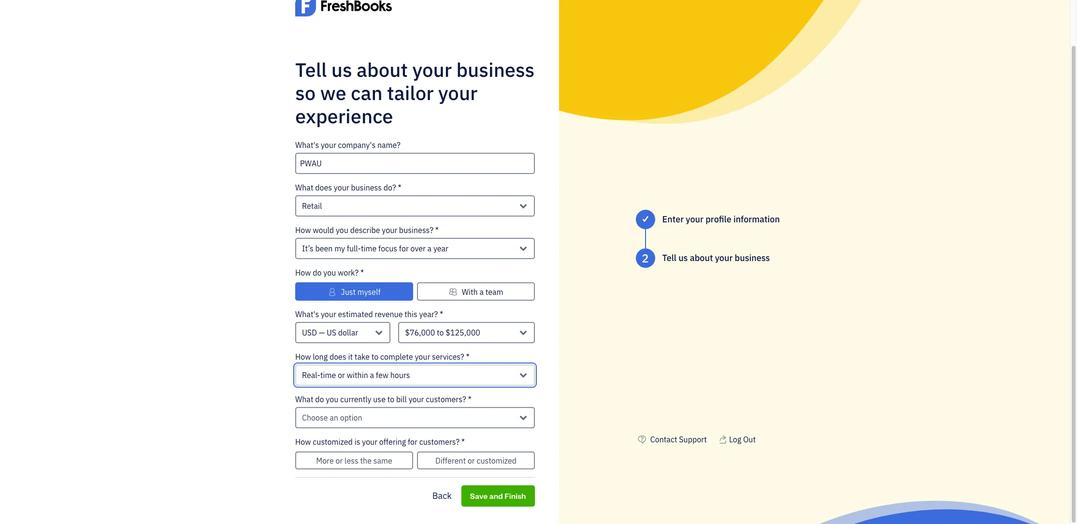 Task type: locate. For each thing, give the bounding box(es) containing it.
0 horizontal spatial us
[[332, 57, 352, 82]]

1 horizontal spatial us
[[679, 252, 688, 263]]

2 how from the top
[[295, 268, 311, 277]]

1 horizontal spatial to
[[388, 394, 395, 404]]

1 vertical spatial customized
[[477, 456, 517, 466]]

tell for tell us about your business
[[663, 252, 677, 263]]

save and finish
[[470, 491, 527, 501]]

customers? up choose an option field
[[426, 394, 466, 404]]

1 vertical spatial you
[[324, 268, 336, 277]]

$76,000 to $125,000 field
[[399, 322, 535, 343]]

0 vertical spatial to
[[437, 328, 444, 337]]

2 horizontal spatial to
[[437, 328, 444, 337]]

0 vertical spatial you
[[336, 225, 349, 235]]

or left the within
[[338, 370, 345, 380]]

an
[[330, 413, 338, 422]]

you
[[336, 225, 349, 235], [324, 268, 336, 277], [326, 394, 339, 404]]

about for tell us about your business so we can tailor your experience
[[357, 57, 408, 82]]

1 vertical spatial business
[[351, 183, 382, 192]]

users image
[[449, 286, 458, 298]]

1 horizontal spatial customized
[[477, 456, 517, 466]]

0 vertical spatial about
[[357, 57, 408, 82]]

you left work?
[[324, 268, 336, 277]]

your
[[413, 57, 452, 82], [439, 80, 478, 105], [321, 140, 336, 150], [334, 183, 349, 192], [686, 214, 704, 225], [382, 225, 397, 235], [715, 252, 733, 263], [321, 309, 336, 319], [415, 352, 430, 361], [409, 394, 424, 404], [362, 437, 378, 447]]

2 horizontal spatial a
[[480, 287, 484, 297]]

to left bill
[[388, 394, 395, 404]]

1 horizontal spatial a
[[428, 244, 432, 253]]

what up choose at the bottom of the page
[[295, 394, 314, 404]]

how up the it's
[[295, 225, 311, 235]]

do down been
[[313, 268, 322, 277]]

us inside tell us about your business so we can tailor your experience
[[332, 57, 352, 82]]

how
[[295, 225, 311, 235], [295, 268, 311, 277], [295, 352, 311, 361], [295, 437, 311, 447]]

back
[[433, 490, 452, 502]]

us down "enter"
[[679, 252, 688, 263]]

0 horizontal spatial customized
[[313, 437, 353, 447]]

offering
[[379, 437, 406, 447]]

customized up and
[[477, 456, 517, 466]]

support image
[[636, 434, 649, 445]]

$76,000 to $125,000
[[405, 328, 481, 337]]

less
[[345, 456, 359, 466]]

how left long
[[295, 352, 311, 361]]

time down long
[[321, 370, 336, 380]]

does left it
[[330, 352, 347, 361]]

tell inside tell us about your business so we can tailor your experience
[[295, 57, 327, 82]]

us
[[332, 57, 352, 82], [679, 252, 688, 263]]

0 vertical spatial what's
[[295, 140, 319, 150]]

you up "my"
[[336, 225, 349, 235]]

to right take
[[372, 352, 379, 361]]

customers? up different
[[420, 437, 460, 447]]

1 what's from the top
[[295, 140, 319, 150]]

0 vertical spatial customers?
[[426, 394, 466, 404]]

how down the it's
[[295, 268, 311, 277]]

more or less the same
[[316, 456, 393, 466]]

how long does it take to complete your services? *
[[295, 352, 470, 361]]

0 horizontal spatial tell
[[295, 57, 327, 82]]

about
[[357, 57, 408, 82], [690, 252, 713, 263]]

how for how do you work? *
[[295, 268, 311, 277]]

1 vertical spatial about
[[690, 252, 713, 263]]

1 vertical spatial tell
[[663, 252, 677, 263]]

to right $76,000
[[437, 328, 444, 337]]

1 horizontal spatial business
[[457, 57, 535, 82]]

or for more
[[336, 456, 343, 466]]

1 vertical spatial a
[[480, 287, 484, 297]]

for right offering
[[408, 437, 418, 447]]

0 vertical spatial tell
[[295, 57, 327, 82]]

a left year
[[428, 244, 432, 253]]

with
[[462, 287, 478, 297]]

what's down experience
[[295, 140, 319, 150]]

information
[[734, 214, 780, 225]]

2 vertical spatial you
[[326, 394, 339, 404]]

does up retail
[[315, 183, 332, 192]]

company's
[[338, 140, 376, 150]]

do for what
[[315, 394, 324, 404]]

or inside field
[[338, 370, 345, 380]]

None text field
[[295, 153, 535, 174]]

how customized is your offering for customers? *
[[295, 437, 465, 447]]

contact support
[[651, 435, 707, 445]]

and
[[490, 491, 504, 501]]

hours
[[391, 370, 410, 380]]

year
[[434, 244, 449, 253]]

how down choose at the bottom of the page
[[295, 437, 311, 447]]

long
[[313, 352, 328, 361]]

customized
[[313, 437, 353, 447], [477, 456, 517, 466]]

log out button
[[719, 434, 756, 445]]

for left over
[[399, 244, 409, 253]]

business
[[457, 57, 535, 82], [351, 183, 382, 192], [735, 252, 770, 263]]

1 vertical spatial what's
[[295, 309, 319, 319]]

do up choose at the bottom of the page
[[315, 394, 324, 404]]

business inside tell us about your business so we can tailor your experience
[[457, 57, 535, 82]]

0 vertical spatial time
[[361, 244, 377, 253]]

tailor
[[387, 80, 434, 105]]

0 horizontal spatial a
[[370, 370, 374, 380]]

0 vertical spatial what
[[295, 183, 314, 192]]

about inside tell us about your business so we can tailor your experience
[[357, 57, 408, 82]]

save
[[470, 491, 488, 501]]

Currency field
[[295, 322, 391, 343]]

$76,000
[[405, 328, 435, 337]]

a left few
[[370, 370, 374, 380]]

1 how from the top
[[295, 225, 311, 235]]

0 vertical spatial us
[[332, 57, 352, 82]]

1 vertical spatial do
[[315, 394, 324, 404]]

to inside field
[[437, 328, 444, 337]]

1 vertical spatial what
[[295, 394, 314, 404]]

0 vertical spatial customized
[[313, 437, 353, 447]]

what's up usd
[[295, 309, 319, 319]]

Retail field
[[295, 195, 535, 216]]

to for bill
[[388, 394, 395, 404]]

1 vertical spatial to
[[372, 352, 379, 361]]

—
[[319, 328, 325, 337]]

option
[[340, 413, 362, 422]]

2 what's from the top
[[295, 309, 319, 319]]

1 horizontal spatial about
[[690, 252, 713, 263]]

enter your profile information
[[663, 214, 780, 225]]

for inside field
[[399, 244, 409, 253]]

it's been my full-time focus for over a year
[[302, 244, 449, 253]]

1 what from the top
[[295, 183, 314, 192]]

you for work?
[[324, 268, 336, 277]]

2 what from the top
[[295, 394, 314, 404]]

just myself
[[341, 287, 381, 297]]

2 vertical spatial business
[[735, 252, 770, 263]]

more
[[316, 456, 334, 466]]

a
[[428, 244, 432, 253], [480, 287, 484, 297], [370, 370, 374, 380]]

time down how would you describe your business? *
[[361, 244, 377, 253]]

us right the 'so'
[[332, 57, 352, 82]]

time
[[361, 244, 377, 253], [321, 370, 336, 380]]

dollar
[[338, 328, 358, 337]]

or right different
[[468, 456, 475, 466]]

usd
[[302, 328, 317, 337]]

0 horizontal spatial about
[[357, 57, 408, 82]]

what for what do you currently use to bill your customers? *
[[295, 394, 314, 404]]

0 vertical spatial for
[[399, 244, 409, 253]]

4 how from the top
[[295, 437, 311, 447]]

what's your company's name?
[[295, 140, 401, 150]]

tell
[[295, 57, 327, 82], [663, 252, 677, 263]]

Real-time or within a few hours field
[[295, 364, 535, 386]]

0 horizontal spatial to
[[372, 352, 379, 361]]

is
[[355, 437, 360, 447]]

1 vertical spatial us
[[679, 252, 688, 263]]

name?
[[378, 140, 401, 150]]

a right with
[[480, 287, 484, 297]]

2 horizontal spatial business
[[735, 252, 770, 263]]

to
[[437, 328, 444, 337], [372, 352, 379, 361], [388, 394, 395, 404]]

team
[[486, 287, 504, 297]]

work?
[[338, 268, 359, 277]]

or
[[338, 370, 345, 380], [336, 456, 343, 466], [468, 456, 475, 466]]

what up retail
[[295, 183, 314, 192]]

or left 'less'
[[336, 456, 343, 466]]

0 horizontal spatial time
[[321, 370, 336, 380]]

few
[[376, 370, 389, 380]]

what
[[295, 183, 314, 192], [295, 394, 314, 404]]

0 vertical spatial do
[[313, 268, 322, 277]]

for
[[399, 244, 409, 253], [408, 437, 418, 447]]

it's
[[302, 244, 314, 253]]

myself
[[358, 287, 381, 297]]

us
[[327, 328, 337, 337]]

you up choose an option at the bottom left
[[326, 394, 339, 404]]

freshbooks logo image
[[295, 0, 392, 31]]

usd — us dollar
[[302, 328, 358, 337]]

what's for what's your company's name?
[[295, 140, 319, 150]]

0 vertical spatial business
[[457, 57, 535, 82]]

customized up more
[[313, 437, 353, 447]]

contact support link
[[651, 435, 707, 445]]

3 how from the top
[[295, 352, 311, 361]]

so
[[295, 80, 316, 105]]

enter
[[663, 214, 684, 225]]

customers?
[[426, 394, 466, 404], [420, 437, 460, 447]]

1 horizontal spatial tell
[[663, 252, 677, 263]]

full-
[[347, 244, 361, 253]]

us for tell us about your business
[[679, 252, 688, 263]]

2 vertical spatial to
[[388, 394, 395, 404]]

how for how customized is your offering for customers? *
[[295, 437, 311, 447]]



Task type: vqa. For each thing, say whether or not it's contained in the screenshot.
second What's from the bottom
yes



Task type: describe. For each thing, give the bounding box(es) containing it.
1 vertical spatial for
[[408, 437, 418, 447]]

1 vertical spatial does
[[330, 352, 347, 361]]

do?
[[384, 183, 396, 192]]

0 vertical spatial does
[[315, 183, 332, 192]]

out
[[744, 435, 756, 445]]

log out
[[730, 435, 756, 445]]

within
[[347, 370, 368, 380]]

different or customized
[[436, 456, 517, 466]]

we
[[320, 80, 347, 105]]

real-
[[302, 370, 321, 380]]

logout image
[[719, 434, 728, 445]]

focus
[[379, 244, 397, 253]]

take
[[355, 352, 370, 361]]

us for tell us about your business so we can tailor your experience
[[332, 57, 352, 82]]

real-time or within a few hours
[[302, 370, 410, 380]]

profile
[[706, 214, 732, 225]]

user image
[[328, 286, 337, 298]]

estimated
[[338, 309, 373, 319]]

contact
[[651, 435, 678, 445]]

complete
[[381, 352, 413, 361]]

choose an option
[[302, 413, 362, 422]]

tell us about your business so we can tailor your experience
[[295, 57, 535, 128]]

about for tell us about your business
[[690, 252, 713, 263]]

to for complete
[[372, 352, 379, 361]]

finish
[[505, 491, 527, 501]]

over
[[411, 244, 426, 253]]

0 horizontal spatial business
[[351, 183, 382, 192]]

same
[[374, 456, 393, 466]]

Choose an option field
[[295, 407, 535, 428]]

what's for what's your estimated revenue this year? *
[[295, 309, 319, 319]]

services?
[[432, 352, 464, 361]]

2 vertical spatial a
[[370, 370, 374, 380]]

back button
[[425, 487, 460, 506]]

how for how long does it take to complete your services? *
[[295, 352, 311, 361]]

use
[[373, 394, 386, 404]]

business for tell us about your business so we can tailor your experience
[[457, 57, 535, 82]]

currently
[[340, 394, 372, 404]]

support
[[679, 435, 707, 445]]

choose
[[302, 413, 328, 422]]

different
[[436, 456, 466, 466]]

1 horizontal spatial time
[[361, 244, 377, 253]]

tell for tell us about your business so we can tailor your experience
[[295, 57, 327, 82]]

save and finish button
[[462, 486, 535, 507]]

this
[[405, 309, 418, 319]]

log
[[730, 435, 742, 445]]

experience
[[295, 103, 393, 128]]

bill
[[396, 394, 407, 404]]

0 vertical spatial a
[[428, 244, 432, 253]]

how for how would you describe your business? *
[[295, 225, 311, 235]]

it
[[348, 352, 353, 361]]

1 vertical spatial time
[[321, 370, 336, 380]]

1 vertical spatial customers?
[[420, 437, 460, 447]]

It's been my full-time focus for over a year field
[[295, 238, 535, 259]]

describe
[[350, 225, 380, 235]]

you for currently
[[326, 394, 339, 404]]

what does your business do? *
[[295, 183, 402, 192]]

what for what does your business do? *
[[295, 183, 314, 192]]

year?
[[419, 309, 438, 319]]

you for describe
[[336, 225, 349, 235]]

can
[[351, 80, 383, 105]]

with a team
[[462, 287, 504, 297]]

retail
[[302, 201, 322, 211]]

do for how
[[313, 268, 322, 277]]

what's your estimated revenue this year? *
[[295, 309, 443, 319]]

been
[[315, 244, 333, 253]]

business?
[[399, 225, 434, 235]]

just
[[341, 287, 356, 297]]

would
[[313, 225, 334, 235]]

my
[[335, 244, 345, 253]]

how would you describe your business? *
[[295, 225, 439, 235]]

business for tell us about your business
[[735, 252, 770, 263]]

how do you work? *
[[295, 268, 364, 277]]

revenue
[[375, 309, 403, 319]]

the
[[360, 456, 372, 466]]

or for different
[[468, 456, 475, 466]]

$125,000
[[446, 328, 481, 337]]

what do you currently use to bill your customers? *
[[295, 394, 472, 404]]

tell us about your business
[[663, 252, 770, 263]]



